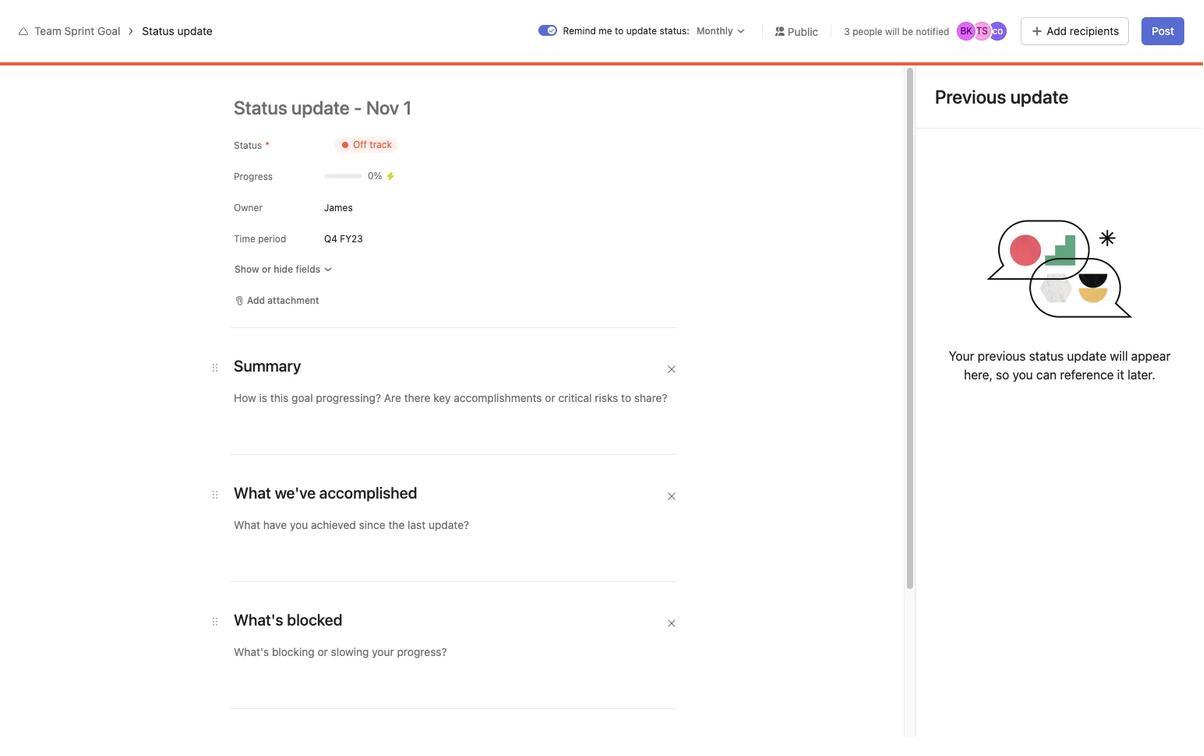 Task type: locate. For each thing, give the bounding box(es) containing it.
track right on at the top left of page
[[382, 232, 408, 245]]

0 vertical spatial team
[[34, 24, 61, 37]]

previous update
[[935, 86, 1069, 108]]

goals up connect a parent goal button
[[892, 500, 916, 512]]

period up the 'show or hide fields'
[[258, 233, 286, 245]]

or right projects
[[477, 656, 486, 668]]

time period up the custom
[[860, 386, 913, 397]]

connect
[[475, 405, 517, 419], [875, 521, 913, 533], [358, 656, 396, 668]]

send feedback
[[860, 565, 926, 577]]

0 horizontal spatial goal
[[552, 405, 574, 419]]

1 horizontal spatial to
[[615, 25, 624, 37]]

1 horizontal spatial goals
[[495, 370, 522, 383]]

what's left the in
[[975, 12, 1006, 24]]

1 vertical spatial team
[[256, 65, 294, 83]]

me
[[599, 25, 612, 37]]

goals for sub-
[[495, 370, 522, 383]]

bk right ja
[[1078, 60, 1091, 72]]

time period up show
[[234, 233, 286, 245]]

add billing info button
[[1072, 8, 1152, 30]]

1 horizontal spatial connect
[[475, 405, 517, 419]]

1 vertical spatial time
[[860, 386, 882, 397]]

1 vertical spatial status
[[234, 140, 262, 151]]

or inside show or hide fields dropdown button
[[262, 263, 271, 275]]

to
[[615, 25, 624, 37], [525, 370, 535, 383]]

remove section image for summary text field
[[667, 365, 676, 374]]

2 horizontal spatial add
[[1079, 12, 1097, 24]]

co
[[992, 25, 1003, 37], [1110, 60, 1121, 72]]

what's the status?
[[342, 196, 473, 214]]

in
[[1008, 12, 1016, 24]]

will left be
[[885, 25, 900, 37]]

co down what's in my trial?
[[992, 25, 1003, 37]]

the status?
[[395, 196, 473, 214]]

1 horizontal spatial team
[[256, 65, 294, 83]]

time up show
[[234, 233, 255, 245]]

0 vertical spatial status
[[142, 24, 174, 37]]

connect for related work
[[358, 656, 396, 668]]

time up set
[[860, 386, 882, 397]]

1 horizontal spatial what's
[[975, 12, 1006, 24]]

team sprint goal
[[256, 65, 376, 83]]

home
[[41, 53, 70, 66]]

goals inside "link"
[[332, 48, 359, 62]]

0 vertical spatial to
[[615, 25, 624, 37]]

*
[[265, 140, 270, 151]]

people
[[853, 25, 883, 37]]

Goal name text field
[[330, 119, 1050, 175]]

or
[[262, 263, 271, 275], [477, 656, 486, 668]]

0 vertical spatial sub-
[[471, 370, 495, 383]]

1 vertical spatial sub-
[[529, 405, 552, 419]]

goal
[[97, 24, 120, 37], [860, 236, 883, 249]]

goal owner
[[860, 236, 916, 249]]

0 horizontal spatial team
[[34, 24, 61, 37]]

ts right ja
[[1094, 60, 1106, 72]]

off track
[[353, 139, 392, 150]]

goals
[[332, 48, 359, 62], [495, 370, 522, 383], [892, 500, 916, 512]]

period up the custom
[[884, 386, 913, 397]]

2 vertical spatial connect
[[358, 656, 396, 668]]

goals up connect a sub-goal button
[[495, 370, 522, 383]]

a for custom
[[878, 441, 883, 453]]

automatically
[[538, 370, 605, 383]]

bk right left
[[961, 25, 973, 37]]

accountable team
[[860, 294, 951, 307]]

1 vertical spatial a
[[878, 441, 883, 453]]

connect relevant projects or portfolios
[[358, 656, 532, 668]]

a for parent
[[916, 521, 921, 533]]

1 horizontal spatial goal
[[956, 521, 975, 533]]

my
[[1019, 12, 1032, 24]]

team
[[925, 294, 951, 307]]

0 vertical spatial will
[[885, 25, 900, 37]]

to right me
[[615, 25, 624, 37]]

notified
[[916, 25, 950, 37]]

status left *
[[234, 140, 262, 151]]

2 horizontal spatial a
[[916, 521, 921, 533]]

period
[[258, 233, 286, 245], [884, 386, 913, 397]]

1 horizontal spatial ts
[[1094, 60, 1106, 72]]

0 horizontal spatial connect
[[358, 656, 396, 668]]

progress
[[234, 171, 273, 182]]

co down recipients
[[1110, 60, 1121, 72]]

to up connect a sub-goal
[[525, 370, 535, 383]]

0 vertical spatial time
[[234, 233, 255, 245]]

info
[[1128, 12, 1145, 24]]

17
[[909, 18, 918, 30]]

set a custom due date button
[[857, 440, 965, 455]]

goals for workspace
[[332, 48, 359, 62]]

goal down automatically
[[552, 405, 574, 419]]

0 horizontal spatial add
[[247, 295, 265, 306]]

parent goals
[[860, 500, 916, 512]]

status for status *
[[234, 140, 262, 151]]

goal
[[552, 405, 574, 419], [956, 521, 975, 533]]

0 vertical spatial track
[[370, 139, 392, 150]]

1 horizontal spatial or
[[477, 656, 486, 668]]

0 horizontal spatial what's
[[342, 196, 392, 214]]

hide
[[274, 263, 293, 275]]

0 horizontal spatial goals
[[332, 48, 359, 62]]

0 vertical spatial bk
[[961, 25, 973, 37]]

0 vertical spatial goal
[[552, 405, 574, 419]]

trial?
[[1034, 12, 1056, 24]]

0 horizontal spatial ts
[[976, 25, 988, 37]]

connect for use sub-goals to automatically update this goal's progress.
[[475, 405, 517, 419]]

monthly button
[[693, 23, 750, 39]]

will inside your previous status update will appear here, so you can reference it later.
[[1110, 349, 1128, 363]]

1 vertical spatial to
[[525, 370, 535, 383]]

1 vertical spatial goal
[[956, 521, 975, 533]]

ja
[[1064, 60, 1074, 72]]

relevant
[[398, 656, 435, 668]]

Title of update text field
[[234, 90, 701, 125]]

connect a sub-goal button
[[449, 398, 584, 426]]

status up home link at left top
[[142, 24, 174, 37]]

team down the my
[[256, 65, 294, 83]]

2 vertical spatial goals
[[892, 500, 916, 512]]

1 vertical spatial track
[[382, 232, 408, 245]]

send feedback link
[[860, 564, 926, 578]]

status for status update
[[142, 24, 174, 37]]

1 horizontal spatial a
[[878, 441, 883, 453]]

track inside "button"
[[382, 232, 408, 245]]

1 vertical spatial what's
[[342, 196, 392, 214]]

my
[[256, 48, 272, 62]]

home link
[[9, 48, 178, 72]]

0 horizontal spatial time
[[234, 233, 255, 245]]

status *
[[234, 140, 270, 151]]

0 vertical spatial what's
[[975, 12, 1006, 24]]

time period
[[234, 233, 286, 245], [860, 386, 913, 397]]

a
[[520, 405, 526, 419], [878, 441, 883, 453], [916, 521, 921, 533]]

connect relevant projects or portfolios button
[[335, 652, 539, 673]]

1 vertical spatial bk
[[1078, 60, 1091, 72]]

0 vertical spatial co
[[992, 25, 1003, 37]]

0 horizontal spatial will
[[885, 25, 900, 37]]

0 vertical spatial connect
[[475, 405, 517, 419]]

goals up sprint goal
[[332, 48, 359, 62]]

projects
[[437, 656, 474, 668]]

1 vertical spatial connect
[[875, 521, 913, 533]]

0 vertical spatial time period
[[234, 233, 286, 245]]

2 vertical spatial a
[[916, 521, 921, 533]]

team up home
[[34, 24, 61, 37]]

what's inside button
[[975, 12, 1006, 24]]

this
[[646, 370, 664, 383]]

remove section image
[[667, 365, 676, 374], [667, 492, 676, 501]]

1 horizontal spatial time period
[[860, 386, 913, 397]]

later.
[[1128, 368, 1156, 382]]

what's
[[975, 12, 1006, 24], [342, 196, 392, 214]]

2 horizontal spatial connect
[[875, 521, 913, 533]]

track for on track
[[382, 232, 408, 245]]

status update
[[142, 24, 213, 37]]

goal left owner
[[860, 236, 883, 249]]

1 vertical spatial co
[[1110, 60, 1121, 72]]

goal right the parent
[[956, 521, 975, 533]]

on track button
[[342, 225, 418, 253]]

add inside add recipients button
[[1047, 24, 1067, 37]]

will up it at the right of page
[[1110, 349, 1128, 363]]

status
[[142, 24, 174, 37], [234, 140, 262, 151]]

add recipients
[[1047, 24, 1119, 37]]

track inside dropdown button
[[370, 139, 392, 150]]

0 horizontal spatial period
[[258, 233, 286, 245]]

what's for what's in my trial?
[[975, 12, 1006, 24]]

reference
[[1060, 368, 1114, 382]]

feedback
[[885, 565, 926, 577]]

what's down 0%
[[342, 196, 392, 214]]

0 horizontal spatial a
[[520, 405, 526, 419]]

1 vertical spatial will
[[1110, 349, 1128, 363]]

track right off
[[370, 139, 392, 150]]

connect for parent goals
[[875, 521, 913, 533]]

sub-
[[471, 370, 495, 383], [529, 405, 552, 419]]

goal for connect a parent goal
[[956, 521, 975, 533]]

drinks:
[[85, 381, 120, 394]]

show or hide fields
[[235, 263, 321, 275]]

or left hide
[[262, 263, 271, 275]]

sub- down automatically
[[529, 405, 552, 419]]

fy23
[[340, 233, 363, 244]]

add inside the 'add attachment' popup button
[[247, 295, 265, 306]]

1 horizontal spatial add
[[1047, 24, 1067, 37]]

0 horizontal spatial status
[[142, 24, 174, 37]]

0 vertical spatial or
[[262, 263, 271, 275]]

1 vertical spatial remove section image
[[667, 492, 676, 501]]

connect a parent goal
[[875, 521, 975, 533]]

1 horizontal spatial will
[[1110, 349, 1128, 363]]

1 horizontal spatial goal
[[860, 236, 883, 249]]

1 horizontal spatial status
[[234, 140, 262, 151]]

0 vertical spatial a
[[520, 405, 526, 419]]

2 horizontal spatial goals
[[892, 500, 916, 512]]

switch
[[538, 25, 557, 36]]

status:
[[660, 25, 690, 37]]

left
[[944, 18, 959, 30]]

add for add attachment
[[247, 295, 265, 306]]

1 vertical spatial or
[[477, 656, 486, 668]]

sub- right use
[[471, 370, 495, 383]]

1 remove section image from the top
[[667, 365, 676, 374]]

time
[[234, 233, 255, 245], [860, 386, 882, 397]]

due
[[922, 441, 939, 453]]

1 vertical spatial time period
[[860, 386, 913, 397]]

list box
[[418, 6, 792, 31]]

add inside add billing info button
[[1079, 12, 1097, 24]]

add attachment button
[[228, 290, 326, 312]]

attachment
[[268, 295, 319, 306]]

0 horizontal spatial or
[[262, 263, 271, 275]]

ts right left
[[976, 25, 988, 37]]

2 remove section image from the top
[[667, 492, 676, 501]]

off
[[353, 139, 367, 150]]

0 vertical spatial goals
[[332, 48, 359, 62]]

0 vertical spatial goal
[[97, 24, 120, 37]]

1 vertical spatial period
[[884, 386, 913, 397]]

1 vertical spatial goals
[[495, 370, 522, 383]]

0 horizontal spatial co
[[992, 25, 1003, 37]]

goal right sprint
[[97, 24, 120, 37]]

0 horizontal spatial goal
[[97, 24, 120, 37]]

0 vertical spatial ts
[[976, 25, 988, 37]]

a inside button
[[878, 441, 883, 453]]

portfolios
[[489, 656, 532, 668]]

0 horizontal spatial time period
[[234, 233, 286, 245]]

1 horizontal spatial sub-
[[529, 405, 552, 419]]

0 vertical spatial remove section image
[[667, 365, 676, 374]]



Task type: describe. For each thing, give the bounding box(es) containing it.
description
[[342, 486, 409, 500]]

my workspace goals link
[[256, 47, 359, 64]]

q4
[[324, 233, 337, 244]]

3
[[844, 25, 850, 37]]

1 horizontal spatial co
[[1110, 60, 1121, 72]]

this goal
[[906, 199, 965, 217]]

0 horizontal spatial bk
[[961, 25, 973, 37]]

so
[[996, 368, 1010, 382]]

what's in my trial?
[[975, 12, 1056, 24]]

add recipients button
[[1021, 17, 1129, 45]]

refreshment
[[122, 381, 187, 394]]

use sub-goals to automatically update this goal's progress.
[[449, 370, 748, 383]]

can
[[1037, 368, 1057, 382]]

1 horizontal spatial time
[[860, 386, 882, 397]]

connect a parent goal button
[[853, 517, 982, 539]]

sub- inside button
[[529, 405, 552, 419]]

track for off track
[[370, 139, 392, 150]]

recommendation
[[190, 381, 278, 394]]

progress.
[[700, 370, 748, 383]]

remove section image
[[667, 619, 676, 628]]

days
[[921, 18, 941, 30]]

appear
[[1131, 349, 1171, 363]]

Section title text field
[[234, 355, 301, 377]]

team for team sprint goal
[[34, 24, 61, 37]]

add billing info
[[1079, 12, 1145, 24]]

add for add billing info
[[1079, 12, 1097, 24]]

parent
[[924, 521, 953, 533]]

accountable
[[860, 294, 922, 307]]

share button
[[1133, 55, 1185, 77]]

0 horizontal spatial sub-
[[471, 370, 495, 383]]

be
[[902, 25, 913, 37]]

team for team sprint goal
[[256, 65, 294, 83]]

add for add recipients
[[1047, 24, 1067, 37]]

related work
[[342, 634, 417, 648]]

post button
[[1142, 17, 1185, 45]]

here,
[[964, 368, 993, 382]]

date
[[941, 441, 961, 453]]

a for sub-
[[520, 405, 526, 419]]

1 vertical spatial ts
[[1094, 60, 1106, 72]]

sprint goal
[[298, 65, 376, 83]]

your previous status update will appear here, so you can reference it later.
[[949, 349, 1171, 382]]

or inside connect relevant projects or portfolios button
[[477, 656, 486, 668]]

3 people will be notified
[[844, 25, 950, 37]]

share
[[1152, 60, 1178, 72]]

1 vertical spatial goal
[[860, 236, 883, 249]]

remind me to update status:
[[563, 25, 690, 37]]

status
[[1029, 349, 1064, 363]]

parent
[[860, 500, 889, 512]]

q4 fy23
[[324, 233, 363, 244]]

remind
[[563, 25, 596, 37]]

fields
[[296, 263, 321, 275]]

set
[[860, 441, 875, 453]]

connect a sub-goal
[[475, 405, 574, 419]]

team sprint goal link
[[34, 24, 120, 37]]

your
[[949, 349, 975, 363]]

drisco's drinks: refreshment recommendation
[[41, 381, 278, 394]]

post
[[1152, 24, 1174, 37]]

0 vertical spatial period
[[258, 233, 286, 245]]

add attachment
[[247, 295, 319, 306]]

goal's
[[667, 370, 697, 383]]

use
[[449, 370, 469, 383]]

about this goal
[[860, 199, 965, 217]]

1 horizontal spatial bk
[[1078, 60, 1091, 72]]

set a custom due date
[[860, 441, 961, 453]]

previous
[[978, 349, 1026, 363]]

owner
[[234, 202, 263, 214]]

sprint
[[64, 24, 94, 37]]

0%
[[368, 170, 382, 182]]

workspace
[[275, 48, 329, 62]]

what's for what's the status?
[[342, 196, 392, 214]]

show or hide fields button
[[228, 259, 340, 281]]

owner
[[885, 236, 916, 249]]

team sprint goal
[[34, 24, 120, 37]]

Section title text field
[[234, 482, 417, 504]]

remove section image for section title text box
[[667, 492, 676, 501]]

what's in my trial? button
[[968, 8, 1063, 30]]

Section title text field
[[234, 609, 343, 631]]

goal for connect a sub-goal
[[552, 405, 574, 419]]

monthly
[[697, 25, 733, 37]]

1 horizontal spatial period
[[884, 386, 913, 397]]

update inside your previous status update will appear here, so you can reference it later.
[[1067, 349, 1107, 363]]

it
[[1117, 368, 1124, 382]]

public
[[788, 25, 819, 38]]

17 days left
[[909, 18, 959, 30]]

billing
[[1099, 12, 1126, 24]]

recipients
[[1070, 24, 1119, 37]]

0 horizontal spatial to
[[525, 370, 535, 383]]

drisco's
[[41, 381, 82, 394]]

on track
[[365, 232, 408, 245]]



Task type: vqa. For each thing, say whether or not it's contained in the screenshot.
"globe" 'icon'
no



